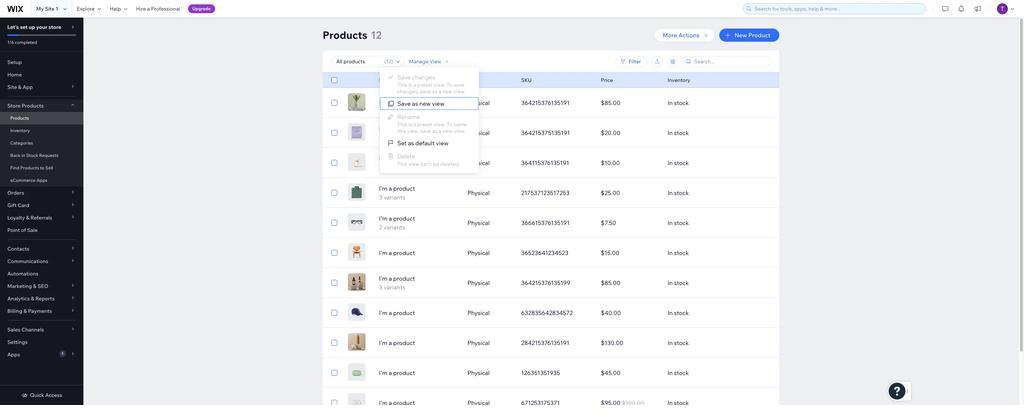 Task type: vqa. For each thing, say whether or not it's contained in the screenshot.
Physical link corresponding to 126351351935
yes



Task type: locate. For each thing, give the bounding box(es) containing it.
sidebar element
[[0, 18, 83, 405]]

0 vertical spatial i'm a product 2 variants
[[379, 125, 415, 141]]

0 vertical spatial 2
[[379, 134, 382, 141]]

2 preset from the top
[[417, 121, 433, 128]]

3 for 217537123517253
[[379, 194, 383, 201]]

7 stock from the top
[[674, 279, 689, 287]]

categories link
[[0, 137, 83, 149]]

more
[[663, 31, 678, 39]]

$45.00
[[601, 369, 621, 377]]

view right default
[[436, 139, 449, 147]]

& inside site & app popup button
[[18, 84, 21, 90]]

5 in stock link from the top
[[664, 214, 743, 232]]

save inside save changes this is a preset view. to save changes, save as a new view.
[[398, 74, 411, 81]]

view for set as default view
[[436, 139, 449, 147]]

1 vertical spatial 2
[[379, 164, 382, 171]]

stock for 632835642834572
[[674, 309, 689, 317]]

preset down changes
[[417, 82, 433, 88]]

10 in stock from the top
[[668, 369, 689, 377]]

2 i'm a product from the top
[[379, 249, 415, 257]]

orders button
[[0, 187, 83, 199]]

sku
[[521, 77, 532, 83]]

filter button
[[616, 56, 648, 67]]

save
[[454, 82, 465, 88], [420, 88, 431, 95], [420, 128, 431, 134]]

1 this from the top
[[398, 82, 407, 88]]

seo
[[38, 283, 48, 290]]

site & app
[[7, 84, 33, 90]]

2 in stock link from the top
[[664, 124, 743, 142]]

in for 366615376135191
[[668, 219, 673, 227]]

1 i'm a product 2 variants from the top
[[379, 125, 415, 141]]

store products
[[7, 103, 44, 109]]

as inside rename this is a preset view. to name this view, save as a new view.
[[432, 128, 438, 134]]

$7.50 link
[[597, 214, 664, 232]]

gift
[[7, 202, 17, 209]]

is
[[409, 82, 412, 88], [409, 121, 412, 128]]

1 vertical spatial preset
[[417, 121, 433, 128]]

5 i'm a product from the top
[[379, 369, 415, 377]]

setup
[[7, 59, 22, 66]]

gift card
[[7, 202, 29, 209]]

0 vertical spatial new
[[443, 88, 452, 95]]

8 stock from the top
[[674, 309, 689, 317]]

site right my
[[45, 5, 55, 12]]

view
[[430, 58, 442, 65]]

1 vertical spatial 12
[[386, 58, 392, 65]]

in stock for 364115376135191
[[668, 159, 689, 167]]

9 in from the top
[[668, 339, 673, 347]]

10 in stock link from the top
[[664, 364, 743, 382]]

2 3 from the top
[[379, 284, 383, 291]]

3
[[379, 194, 383, 201], [379, 284, 383, 291]]

2 product from the top
[[393, 125, 415, 132]]

analytics
[[7, 295, 30, 302]]

view,
[[407, 128, 419, 134]]

12 up name at left
[[386, 58, 392, 65]]

4 in from the top
[[668, 189, 673, 197]]

save changes this is a preset view. to save changes, save as a new view.
[[398, 74, 465, 95]]

1 vertical spatial to
[[447, 121, 453, 128]]

view. up save as new view button
[[454, 88, 465, 95]]

0 vertical spatial to
[[447, 82, 453, 88]]

8 physical link from the top
[[463, 304, 517, 322]]

7 in from the top
[[668, 279, 673, 287]]

channels
[[22, 327, 44, 333]]

1 horizontal spatial 1
[[62, 351, 63, 356]]

preset down "rename"
[[417, 121, 433, 128]]

9 physical link from the top
[[463, 334, 517, 352]]

& inside marketing & seo dropdown button
[[33, 283, 36, 290]]

default
[[416, 139, 435, 147]]

new down save changes this is a preset view. to save changes, save as a new view.
[[420, 100, 431, 107]]

2 in from the top
[[668, 129, 673, 137]]

menu
[[380, 71, 479, 170]]

3 i'm a product link from the top
[[375, 309, 463, 317]]

is inside rename this is a preset view. to name this view, save as a new view.
[[409, 121, 412, 128]]

new inside rename this is a preset view. to name this view, save as a new view.
[[443, 128, 453, 134]]

products down store
[[10, 115, 29, 121]]

view. down changes
[[434, 82, 446, 88]]

3 i'm a product from the top
[[379, 309, 415, 317]]

in stock link for 632835642834572
[[664, 304, 743, 322]]

this inside save changes this is a preset view. to save changes, save as a new view.
[[398, 82, 407, 88]]

$45.00 link
[[597, 364, 664, 382]]

physical link for 364215375135191
[[463, 124, 517, 142]]

0 horizontal spatial site
[[7, 84, 17, 90]]

& left app
[[18, 84, 21, 90]]

2 vertical spatial new
[[443, 128, 453, 134]]

i'm a product for 36523641234523
[[379, 249, 415, 257]]

None checkbox
[[332, 76, 338, 85], [332, 128, 338, 137], [332, 189, 338, 197], [332, 249, 338, 257], [332, 279, 338, 287], [332, 309, 338, 317], [332, 369, 338, 377], [332, 399, 338, 405], [332, 76, 338, 85], [332, 128, 338, 137], [332, 189, 338, 197], [332, 249, 338, 257], [332, 279, 338, 287], [332, 309, 338, 317], [332, 369, 338, 377], [332, 399, 338, 405]]

save up default
[[420, 128, 431, 134]]

3 i'm a product 2 variants from the top
[[379, 215, 415, 231]]

stock
[[674, 99, 689, 107], [674, 129, 689, 137], [674, 159, 689, 167], [674, 189, 689, 197], [674, 219, 689, 227], [674, 249, 689, 257], [674, 279, 689, 287], [674, 309, 689, 317], [674, 339, 689, 347], [674, 369, 689, 377]]

settings
[[7, 339, 28, 346]]

manage view button
[[409, 58, 450, 65]]

categories
[[10, 140, 33, 146]]

reports
[[35, 295, 55, 302]]

filter
[[629, 58, 641, 65]]

9 physical from the top
[[468, 339, 490, 347]]

automations link
[[0, 268, 83, 280]]

apps down find products to sell link
[[37, 178, 47, 183]]

save up save as new view button
[[420, 88, 431, 95]]

professional
[[151, 5, 180, 12]]

$25.00 link
[[597, 184, 664, 202]]

4 variants from the top
[[384, 224, 405, 231]]

0 vertical spatial this
[[398, 82, 407, 88]]

products up ecommerce apps
[[20, 165, 39, 171]]

i'm a product 2 variants for 366615376135191
[[379, 215, 415, 231]]

9 stock from the top
[[674, 339, 689, 347]]

0 vertical spatial save
[[398, 74, 411, 81]]

0 horizontal spatial 12
[[371, 29, 382, 41]]

7 physical link from the top
[[463, 274, 517, 292]]

2 2 from the top
[[379, 164, 382, 171]]

2 this from the top
[[398, 121, 407, 128]]

1 vertical spatial save
[[398, 100, 411, 107]]

set as default view
[[398, 139, 449, 147]]

2 for 364215375135191
[[379, 134, 382, 141]]

$85.00 link for 364215376135199
[[597, 274, 664, 292]]

0 vertical spatial i'm a product 3 variants
[[379, 185, 415, 201]]

save inside rename this is a preset view. to name this view, save as a new view.
[[420, 128, 431, 134]]

variants for 366615376135191
[[384, 224, 405, 231]]

2 physical from the top
[[468, 129, 490, 137]]

9 in stock from the top
[[668, 339, 689, 347]]

4 i'm a product link from the top
[[375, 339, 463, 347]]

8 in from the top
[[668, 309, 673, 317]]

1 vertical spatial i'm a product 3 variants
[[379, 275, 415, 291]]

6 i'm from the top
[[379, 249, 388, 257]]

8 i'm from the top
[[379, 309, 388, 317]]

is inside save changes this is a preset view. to save changes, save as a new view.
[[409, 82, 412, 88]]

2 variants from the top
[[384, 164, 405, 171]]

0 vertical spatial 3
[[379, 194, 383, 201]]

1 vertical spatial new
[[420, 100, 431, 107]]

$85.00 up $40.00
[[601, 279, 621, 287]]

2 $85.00 from the top
[[601, 279, 621, 287]]

in stock for 366615376135191
[[668, 219, 689, 227]]

6 stock from the top
[[674, 249, 689, 257]]

7 physical from the top
[[468, 279, 490, 287]]

& for marketing
[[33, 283, 36, 290]]

i'm a product for 632835642834572
[[379, 309, 415, 317]]

to left name at the left top of the page
[[447, 121, 453, 128]]

)
[[392, 58, 393, 65]]

632835642834572 link
[[517, 304, 597, 322]]

save up changes,
[[398, 74, 411, 81]]

stock
[[26, 153, 38, 158]]

& for analytics
[[31, 295, 34, 302]]

& for site
[[18, 84, 21, 90]]

& inside analytics & reports popup button
[[31, 295, 34, 302]]

1 i'm a product 3 variants from the top
[[379, 185, 415, 201]]

i'm a product for 364215376135191
[[379, 99, 415, 107]]

366615376135191
[[521, 219, 570, 227]]

1 vertical spatial 1
[[62, 351, 63, 356]]

4 physical from the top
[[468, 189, 490, 197]]

3 2 from the top
[[379, 224, 382, 231]]

6 physical link from the top
[[463, 244, 517, 262]]

2 vertical spatial i'm a product 2 variants
[[379, 215, 415, 231]]

$85.00 down price
[[601, 99, 621, 107]]

1 variants from the top
[[384, 134, 405, 141]]

1 3 from the top
[[379, 194, 383, 201]]

products up the unsaved view field
[[323, 29, 368, 41]]

& left seo
[[33, 283, 36, 290]]

site down home
[[7, 84, 17, 90]]

$85.00
[[601, 99, 621, 107], [601, 279, 621, 287]]

i'm a product 3 variants
[[379, 185, 415, 201], [379, 275, 415, 291]]

view down the delete in the top left of the page
[[409, 161, 420, 167]]

1 i'm a product from the top
[[379, 99, 415, 107]]

1 stock from the top
[[674, 99, 689, 107]]

1 in stock link from the top
[[664, 94, 743, 112]]

1 is from the top
[[409, 82, 412, 88]]

2 $85.00 link from the top
[[597, 274, 664, 292]]

more actions button
[[654, 29, 715, 42]]

2 in stock from the top
[[668, 129, 689, 137]]

9 in stock link from the top
[[664, 334, 743, 352]]

to inside save changes this is a preset view. to save changes, save as a new view.
[[447, 82, 453, 88]]

help button
[[105, 0, 132, 18]]

my
[[36, 5, 44, 12]]

2 to from the top
[[447, 121, 453, 128]]

1 vertical spatial is
[[409, 121, 412, 128]]

find products to sell
[[10, 165, 53, 171]]

save
[[398, 74, 411, 81], [398, 100, 411, 107]]

point of sale link
[[0, 224, 83, 236]]

is down changes
[[409, 82, 412, 88]]

1 down settings link
[[62, 351, 63, 356]]

new inside save changes this is a preset view. to save changes, save as a new view.
[[443, 88, 452, 95]]

in for 632835642834572
[[668, 309, 673, 317]]

10 i'm from the top
[[379, 369, 388, 377]]

view down save changes this is a preset view. to save changes, save as a new view.
[[432, 100, 445, 107]]

5 physical from the top
[[468, 219, 490, 227]]

0 horizontal spatial inventory
[[10, 128, 30, 133]]

1 vertical spatial this
[[398, 121, 407, 128]]

physical link
[[463, 94, 517, 112], [463, 124, 517, 142], [463, 154, 517, 172], [463, 184, 517, 202], [463, 214, 517, 232], [463, 244, 517, 262], [463, 274, 517, 292], [463, 304, 517, 322], [463, 334, 517, 352], [463, 364, 517, 382]]

0 vertical spatial 12
[[371, 29, 382, 41]]

rename
[[398, 113, 420, 120]]

to left type
[[447, 82, 453, 88]]

physical link for 366615376135191
[[463, 214, 517, 232]]

1 horizontal spatial inventory
[[668, 77, 691, 83]]

physical for 366615376135191
[[468, 219, 490, 227]]

None checkbox
[[332, 98, 338, 107], [332, 159, 338, 167], [332, 219, 338, 227], [332, 339, 338, 347], [332, 98, 338, 107], [332, 159, 338, 167], [332, 219, 338, 227], [332, 339, 338, 347]]

physical
[[468, 99, 490, 107], [468, 129, 490, 137], [468, 159, 490, 167], [468, 189, 490, 197], [468, 219, 490, 227], [468, 249, 490, 257], [468, 279, 490, 287], [468, 309, 490, 317], [468, 339, 490, 347], [468, 369, 490, 377]]

changes
[[412, 74, 435, 81]]

1 vertical spatial i'm a product 2 variants
[[379, 155, 415, 171]]

preset inside save changes this is a preset view. to save changes, save as a new view.
[[417, 82, 433, 88]]

$85.00 for 364215376135199
[[601, 279, 621, 287]]

& right loyalty at the left of the page
[[26, 215, 29, 221]]

6 in stock link from the top
[[664, 244, 743, 262]]

1 physical link from the top
[[463, 94, 517, 112]]

0 vertical spatial apps
[[37, 178, 47, 183]]

i'm a product link for 364215376135191
[[375, 98, 463, 107]]

2 i'm a product link from the top
[[375, 249, 463, 257]]

new product button
[[720, 29, 780, 42]]

physical for 364215376135199
[[468, 279, 490, 287]]

0 vertical spatial site
[[45, 5, 55, 12]]

6 product from the top
[[393, 249, 415, 257]]

0 vertical spatial is
[[409, 82, 412, 88]]

6 in stock from the top
[[668, 249, 689, 257]]

& inside billing & payments dropdown button
[[24, 308, 27, 314]]

& left reports
[[31, 295, 34, 302]]

1 2 from the top
[[379, 134, 382, 141]]

2 physical link from the top
[[463, 124, 517, 142]]

1 vertical spatial site
[[7, 84, 17, 90]]

in for 36523641234523
[[668, 249, 673, 257]]

site
[[45, 5, 55, 12], [7, 84, 17, 90]]

a
[[147, 5, 150, 12], [414, 82, 416, 88], [439, 88, 441, 95], [389, 99, 392, 107], [414, 121, 416, 128], [389, 125, 392, 132], [439, 128, 442, 134], [389, 155, 392, 162], [389, 185, 392, 192], [389, 215, 392, 222], [389, 249, 392, 257], [389, 275, 392, 282], [389, 309, 392, 317], [389, 339, 392, 347], [389, 369, 392, 377]]

store products button
[[0, 100, 83, 112]]

automations
[[7, 271, 38, 277]]

i'm a product for 126351351935
[[379, 369, 415, 377]]

requests
[[39, 153, 59, 158]]

stock for 364215375135191
[[674, 129, 689, 137]]

10 stock from the top
[[674, 369, 689, 377]]

in stock link
[[664, 94, 743, 112], [664, 124, 743, 142], [664, 154, 743, 172], [664, 184, 743, 202], [664, 214, 743, 232], [664, 244, 743, 262], [664, 274, 743, 292], [664, 304, 743, 322], [664, 334, 743, 352], [664, 364, 743, 382]]

analytics & reports
[[7, 295, 55, 302]]

physical link for 364215376135191
[[463, 94, 517, 112]]

save inside button
[[398, 100, 411, 107]]

4 in stock link from the top
[[664, 184, 743, 202]]

2 vertical spatial this
[[398, 161, 407, 167]]

view inside 'delete this view can't be deleted.'
[[409, 161, 420, 167]]

2 save from the top
[[398, 100, 411, 107]]

card
[[18, 202, 29, 209]]

3 physical link from the top
[[463, 154, 517, 172]]

1 vertical spatial view
[[436, 139, 449, 147]]

is down "rename"
[[409, 121, 412, 128]]

i'm a product link
[[375, 98, 463, 107], [375, 249, 463, 257], [375, 309, 463, 317], [375, 339, 463, 347], [375, 369, 463, 377]]

1 in from the top
[[668, 99, 673, 107]]

3 for 364215376135199
[[379, 284, 383, 291]]

1 right my
[[56, 5, 58, 12]]

$85.00 link up $20.00 link
[[597, 94, 664, 112]]

physical for 217537123517253
[[468, 189, 490, 197]]

in stock for 217537123517253
[[668, 189, 689, 197]]

1 $85.00 link from the top
[[597, 94, 664, 112]]

delete
[[398, 153, 415, 160]]

1 vertical spatial inventory
[[10, 128, 30, 133]]

3 in from the top
[[668, 159, 673, 167]]

sales channels button
[[0, 324, 83, 336]]

apps down the settings
[[7, 351, 20, 358]]

1 vertical spatial $85.00 link
[[597, 274, 664, 292]]

6 physical from the top
[[468, 249, 490, 257]]

1 vertical spatial 3
[[379, 284, 383, 291]]

this right name at left
[[398, 82, 407, 88]]

5 in stock from the top
[[668, 219, 689, 227]]

stock for 126351351935
[[674, 369, 689, 377]]

1 in stock from the top
[[668, 99, 689, 107]]

7 in stock link from the top
[[664, 274, 743, 292]]

9 i'm from the top
[[379, 339, 388, 347]]

2 vertical spatial view
[[409, 161, 420, 167]]

5 i'm a product link from the top
[[375, 369, 463, 377]]

save down changes,
[[398, 100, 411, 107]]

0 vertical spatial 1
[[56, 5, 58, 12]]

i'm a product 2 variants for 364115376135191
[[379, 155, 415, 171]]

in stock
[[668, 99, 689, 107], [668, 129, 689, 137], [668, 159, 689, 167], [668, 189, 689, 197], [668, 219, 689, 227], [668, 249, 689, 257], [668, 279, 689, 287], [668, 309, 689, 317], [668, 339, 689, 347], [668, 369, 689, 377]]

& right billing
[[24, 308, 27, 314]]

save left type
[[454, 82, 465, 88]]

in stock link for 364115376135191
[[664, 154, 743, 172]]

6 in from the top
[[668, 249, 673, 257]]

physical for 126351351935
[[468, 369, 490, 377]]

0 vertical spatial view
[[432, 100, 445, 107]]

8 physical from the top
[[468, 309, 490, 317]]

new up save as new view button
[[443, 88, 452, 95]]

i'm a product
[[379, 99, 415, 107], [379, 249, 415, 257], [379, 309, 415, 317], [379, 339, 415, 347], [379, 369, 415, 377]]

8 in stock from the top
[[668, 309, 689, 317]]

1 vertical spatial apps
[[7, 351, 20, 358]]

8 in stock link from the top
[[664, 304, 743, 322]]

& inside loyalty & referrals popup button
[[26, 215, 29, 221]]

4 in stock from the top
[[668, 189, 689, 197]]

3 stock from the top
[[674, 159, 689, 167]]

as up save as new view button
[[432, 88, 437, 95]]

new left name at the left top of the page
[[443, 128, 453, 134]]

this inside rename this is a preset view. to name this view, save as a new view.
[[398, 121, 407, 128]]

1 vertical spatial $85.00
[[601, 279, 621, 287]]

10 physical link from the top
[[463, 364, 517, 382]]

to inside rename this is a preset view. to name this view, save as a new view.
[[447, 121, 453, 128]]

0 horizontal spatial 1
[[56, 5, 58, 12]]

5 variants from the top
[[384, 284, 406, 291]]

2 i'm a product 2 variants from the top
[[379, 155, 415, 171]]

3 this from the top
[[398, 161, 407, 167]]

0 vertical spatial $85.00
[[601, 99, 621, 107]]

as
[[432, 88, 437, 95], [412, 100, 418, 107], [432, 128, 438, 134], [408, 139, 414, 147]]

10 in from the top
[[668, 369, 673, 377]]

in stock for 364215375135191
[[668, 129, 689, 137]]

7 in stock from the top
[[668, 279, 689, 287]]

in stock link for 36523641234523
[[664, 244, 743, 262]]

as right set
[[408, 139, 414, 147]]

2 stock from the top
[[674, 129, 689, 137]]

2
[[379, 134, 382, 141], [379, 164, 382, 171], [379, 224, 382, 231]]

1 inside sidebar element
[[62, 351, 63, 356]]

product
[[393, 99, 415, 107], [393, 125, 415, 132], [393, 155, 415, 162], [393, 185, 415, 192], [393, 215, 415, 222], [393, 249, 415, 257], [393, 275, 415, 282], [393, 309, 415, 317], [393, 339, 415, 347], [393, 369, 415, 377]]

save for save changes this is a preset view. to save changes, save as a new view.
[[398, 74, 411, 81]]

3 in stock from the top
[[668, 159, 689, 167]]

in for 284215376135191
[[668, 339, 673, 347]]

4 i'm a product from the top
[[379, 339, 415, 347]]

$85.00 for 364215376135191
[[601, 99, 621, 107]]

physical link for 126351351935
[[463, 364, 517, 382]]

this for rename
[[398, 121, 407, 128]]

products up products link
[[22, 103, 44, 109]]

2 is from the top
[[409, 121, 412, 128]]

2 i'm a product 3 variants from the top
[[379, 275, 415, 291]]

products inside 'popup button'
[[22, 103, 44, 109]]

new inside save as new view button
[[420, 100, 431, 107]]

(
[[385, 58, 386, 65]]

$7.50
[[601, 219, 616, 227]]

1 physical from the top
[[468, 99, 490, 107]]

this down the delete in the top left of the page
[[398, 161, 407, 167]]

ecommerce
[[10, 178, 36, 183]]

0 vertical spatial $85.00 link
[[597, 94, 664, 112]]

this
[[398, 128, 406, 134]]

view. left name at the left top of the page
[[434, 121, 446, 128]]

this down "rename"
[[398, 121, 407, 128]]

0 vertical spatial preset
[[417, 82, 433, 88]]

1 horizontal spatial site
[[45, 5, 55, 12]]

1 horizontal spatial 12
[[386, 58, 392, 65]]

$15.00 link
[[597, 244, 664, 262]]

this inside 'delete this view can't be deleted.'
[[398, 161, 407, 167]]

$85.00 link down $15.00 link
[[597, 274, 664, 292]]

12 up the unsaved view field
[[371, 29, 382, 41]]

in stock link for 217537123517253
[[664, 184, 743, 202]]

2 vertical spatial 2
[[379, 224, 382, 231]]

hire a professional
[[136, 5, 180, 12]]

loyalty
[[7, 215, 25, 221]]

in stock link for 364215375135191
[[664, 124, 743, 142]]

as up set as default view button in the top left of the page
[[432, 128, 438, 134]]

1 horizontal spatial apps
[[37, 178, 47, 183]]

stock for 366615376135191
[[674, 219, 689, 227]]



Task type: describe. For each thing, give the bounding box(es) containing it.
5 i'm from the top
[[379, 215, 388, 222]]

settings link
[[0, 336, 83, 349]]

physical link for 364115376135191
[[463, 154, 517, 172]]

view. up set as default view button in the top left of the page
[[454, 128, 466, 134]]

4 product from the top
[[393, 185, 415, 192]]

save for save as new view
[[398, 100, 411, 107]]

marketing
[[7, 283, 32, 290]]

as down changes,
[[412, 100, 418, 107]]

364215376135191
[[521, 99, 570, 107]]

variants for 364115376135191
[[384, 164, 405, 171]]

10 product from the top
[[393, 369, 415, 377]]

upgrade
[[192, 6, 211, 11]]

access
[[45, 392, 62, 399]]

set as default view button
[[380, 137, 479, 150]]

& for billing
[[24, 308, 27, 314]]

my site 1
[[36, 5, 58, 12]]

0 horizontal spatial apps
[[7, 351, 20, 358]]

contacts
[[7, 246, 29, 252]]

preset inside rename this is a preset view. to name this view, save as a new view.
[[417, 121, 433, 128]]

in stock for 284215376135191
[[668, 339, 689, 347]]

delete this view can't be deleted.
[[398, 153, 460, 167]]

new
[[735, 31, 748, 39]]

referrals
[[31, 215, 52, 221]]

manage
[[409, 58, 429, 65]]

364215376135199 link
[[517, 274, 597, 292]]

stock for 284215376135191
[[674, 339, 689, 347]]

back in stock requests
[[10, 153, 59, 158]]

stock for 36523641234523
[[674, 249, 689, 257]]

back in stock requests link
[[0, 149, 83, 162]]

in stock link for 364215376135199
[[664, 274, 743, 292]]

in stock link for 284215376135191
[[664, 334, 743, 352]]

back
[[10, 153, 20, 158]]

stock for 364215376135199
[[674, 279, 689, 287]]

in stock for 126351351935
[[668, 369, 689, 377]]

in stock for 364215376135199
[[668, 279, 689, 287]]

quick access
[[30, 392, 62, 399]]

hire
[[136, 5, 146, 12]]

deleted.
[[441, 161, 460, 167]]

$10.00 link
[[597, 154, 664, 172]]

in for 126351351935
[[668, 369, 673, 377]]

& for loyalty
[[26, 215, 29, 221]]

5 product from the top
[[393, 215, 415, 222]]

loyalty & referrals button
[[0, 212, 83, 224]]

new for rename
[[443, 128, 453, 134]]

new product
[[735, 31, 771, 39]]

save as new view
[[398, 100, 445, 107]]

billing & payments button
[[0, 305, 83, 317]]

i'm a product link for 36523641234523
[[375, 249, 463, 257]]

find
[[10, 165, 19, 171]]

1 product from the top
[[393, 99, 415, 107]]

284215376135191 link
[[517, 334, 597, 352]]

ecommerce apps link
[[0, 174, 83, 187]]

3 product from the top
[[393, 155, 415, 162]]

$85.00 link for 364215376135191
[[597, 94, 664, 112]]

$20.00 link
[[597, 124, 664, 142]]

sale
[[27, 227, 38, 234]]

point of sale
[[7, 227, 38, 234]]

physical link for 217537123517253
[[463, 184, 517, 202]]

$10.00
[[601, 159, 620, 167]]

quick
[[30, 392, 44, 399]]

analytics & reports button
[[0, 293, 83, 305]]

of
[[21, 227, 26, 234]]

name
[[379, 77, 394, 83]]

physical for 364115376135191
[[468, 159, 490, 167]]

rename this is a preset view. to name this view, save as a new view.
[[398, 113, 467, 134]]

i'm a product for 284215376135191
[[379, 339, 415, 347]]

point
[[7, 227, 20, 234]]

physical for 284215376135191
[[468, 339, 490, 347]]

$25.00
[[601, 189, 620, 197]]

more actions
[[663, 31, 700, 39]]

setup link
[[0, 56, 83, 68]]

Search... field
[[692, 56, 768, 67]]

364115376135191
[[521, 159, 569, 167]]

$130.00 link
[[597, 334, 664, 352]]

menu containing save changes
[[380, 71, 479, 170]]

inventory inside sidebar element
[[10, 128, 30, 133]]

product
[[749, 31, 771, 39]]

variants for 364215376135199
[[384, 284, 406, 291]]

physical for 36523641234523
[[468, 249, 490, 257]]

8 product from the top
[[393, 309, 415, 317]]

site & app button
[[0, 81, 83, 93]]

new for save changes
[[443, 88, 452, 95]]

physical for 364215376135191
[[468, 99, 490, 107]]

in for 364115376135191
[[668, 159, 673, 167]]

1 i'm from the top
[[379, 99, 388, 107]]

i'm a product 2 variants for 364215375135191
[[379, 125, 415, 141]]

$15.00
[[601, 249, 620, 257]]

in for 364215375135191
[[668, 129, 673, 137]]

let's
[[7, 24, 19, 30]]

save as new view button
[[380, 97, 479, 110]]

communications button
[[0, 255, 83, 268]]

2 i'm from the top
[[379, 125, 388, 132]]

in for 364215376135191
[[668, 99, 673, 107]]

save for save changes
[[420, 88, 431, 95]]

products 12
[[323, 29, 382, 41]]

physical link for 36523641234523
[[463, 244, 517, 262]]

save for rename
[[420, 128, 431, 134]]

in stock link for 366615376135191
[[664, 214, 743, 232]]

set
[[398, 139, 407, 147]]

physical for 632835642834572
[[468, 309, 490, 317]]

2 for 364115376135191
[[379, 164, 382, 171]]

stock for 364115376135191
[[674, 159, 689, 167]]

price
[[601, 77, 613, 83]]

1/6
[[7, 40, 14, 45]]

in stock link for 126351351935
[[664, 364, 743, 382]]

in for 217537123517253
[[668, 189, 673, 197]]

sales channels
[[7, 327, 44, 333]]

Unsaved view field
[[334, 56, 382, 67]]

2 for 366615376135191
[[379, 224, 382, 231]]

actions
[[679, 31, 700, 39]]

store
[[48, 24, 61, 30]]

completed
[[15, 40, 37, 45]]

i'm a product 3 variants for 217537123517253
[[379, 185, 415, 201]]

in stock for 364215376135191
[[668, 99, 689, 107]]

view for save as new view
[[432, 100, 445, 107]]

9 product from the top
[[393, 339, 415, 347]]

name
[[454, 121, 467, 128]]

12 for products 12
[[371, 29, 382, 41]]

7 i'm from the top
[[379, 275, 388, 282]]

physical link for 284215376135191
[[463, 334, 517, 352]]

stock for 217537123517253
[[674, 189, 689, 197]]

i'm a product link for 632835642834572
[[375, 309, 463, 317]]

help
[[110, 5, 121, 12]]

site inside popup button
[[7, 84, 17, 90]]

12 for ( 12 )
[[386, 58, 392, 65]]

4 i'm from the top
[[379, 185, 388, 192]]

type
[[468, 77, 479, 83]]

284215376135191
[[521, 339, 570, 347]]

in stock for 632835642834572
[[668, 309, 689, 317]]

as inside save changes this is a preset view. to save changes, save as a new view.
[[432, 88, 437, 95]]

home link
[[0, 68, 83, 81]]

$40.00 link
[[597, 304, 664, 322]]

physical for 364215375135191
[[468, 129, 490, 137]]

in stock link for 364215376135191
[[664, 94, 743, 112]]

7 product from the top
[[393, 275, 415, 282]]

variants for 217537123517253
[[384, 194, 406, 201]]

i'm a product link for 126351351935
[[375, 369, 463, 377]]

physical link for 364215376135199
[[463, 274, 517, 292]]

set
[[20, 24, 28, 30]]

i'm a product 3 variants for 364215376135199
[[379, 275, 415, 291]]

up
[[29, 24, 35, 30]]

217537123517253
[[521, 189, 570, 197]]

632835642834572
[[521, 309, 573, 317]]

in for 364215376135199
[[668, 279, 673, 287]]

364215375135191
[[521, 129, 570, 137]]

i'm a product link for 284215376135191
[[375, 339, 463, 347]]

gift card button
[[0, 199, 83, 212]]

ecommerce apps
[[10, 178, 47, 183]]

variants for 364215375135191
[[384, 134, 405, 141]]

$40.00
[[601, 309, 621, 317]]

3 i'm from the top
[[379, 155, 388, 162]]

stock for 364215376135191
[[674, 99, 689, 107]]

in
[[21, 153, 25, 158]]

$20.00
[[601, 129, 621, 137]]

0 vertical spatial inventory
[[668, 77, 691, 83]]

this for delete
[[398, 161, 407, 167]]

Search for tools, apps, help & more... field
[[753, 4, 924, 14]]

loyalty & referrals
[[7, 215, 52, 221]]

store
[[7, 103, 21, 109]]

36523641234523
[[521, 249, 569, 257]]

in stock for 36523641234523
[[668, 249, 689, 257]]

payments
[[28, 308, 52, 314]]

marketing & seo
[[7, 283, 48, 290]]



